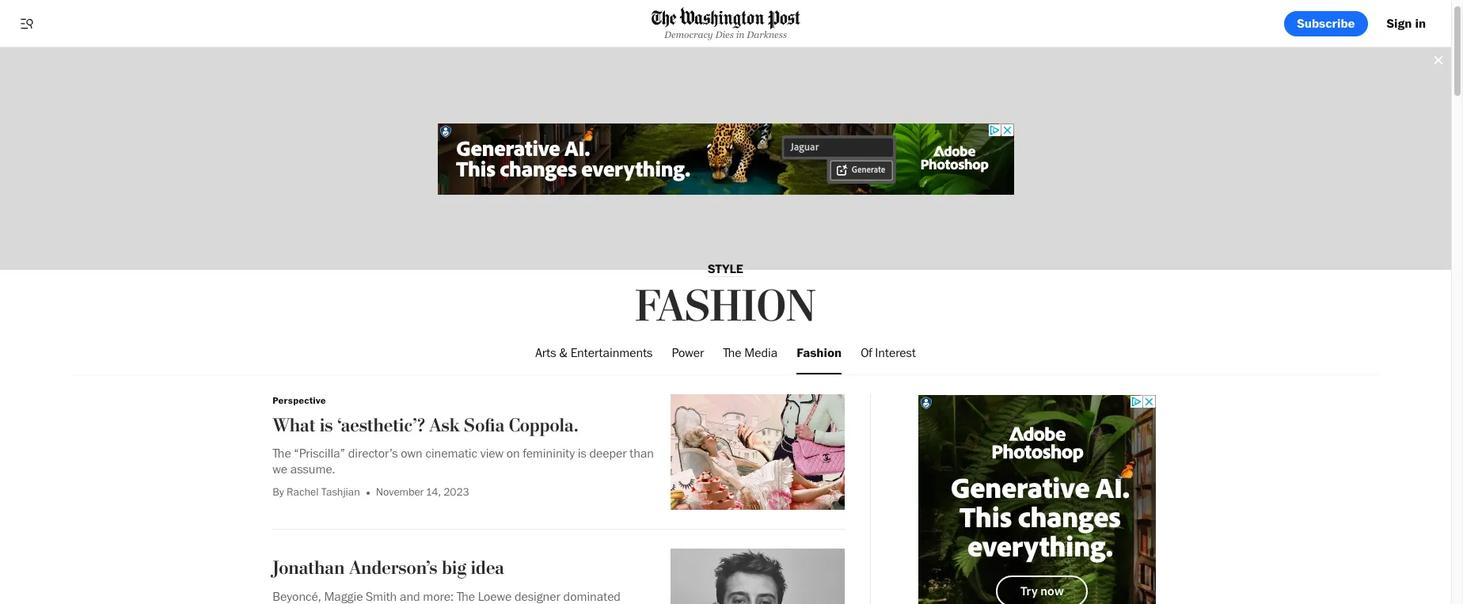 Task type: locate. For each thing, give the bounding box(es) containing it.
the for the media
[[723, 345, 742, 360]]

tagline, democracy dies in darkness element
[[651, 29, 800, 40]]

tashjian
[[321, 485, 360, 498]]

&
[[559, 345, 568, 360]]

"priscilla"
[[294, 446, 345, 461]]

rachel tashjian link
[[287, 485, 360, 498]]

is left deeper
[[578, 446, 587, 461]]

in
[[1416, 15, 1426, 30], [736, 29, 745, 40]]

femininity
[[523, 446, 575, 461]]

the down jonathan anderson's big idea link
[[457, 589, 475, 604]]

0 vertical spatial the
[[723, 345, 742, 360]]

in right sign
[[1416, 15, 1426, 30]]

beyoncé, maggie smith and more: the loewe designer dominated
[[273, 589, 621, 604]]

0 horizontal spatial the
[[273, 446, 291, 461]]

jonathan anderson's big idea link
[[273, 557, 658, 583]]

the "priscilla" director's own cinematic view on femininity is deeper than we assume.
[[273, 446, 654, 477]]

of interest link
[[861, 332, 916, 374]]

by
[[273, 485, 284, 498]]

more:
[[423, 589, 454, 604]]

dies
[[715, 29, 734, 40]]

primary element
[[0, 0, 1452, 48]]

the inside "beyoncé, maggie smith and more: the loewe designer dominated"
[[457, 589, 475, 604]]

fashion
[[797, 345, 842, 360]]

sign
[[1387, 15, 1412, 30]]

sign in link
[[1374, 11, 1439, 36]]

is up "priscilla"
[[320, 414, 333, 437]]

november 14, 2023
[[376, 485, 469, 498]]

the up we
[[273, 446, 291, 461]]

14,
[[426, 485, 441, 498]]

power link
[[672, 332, 704, 374]]

arts & entertainments
[[535, 345, 653, 360]]

1 horizontal spatial the
[[457, 589, 475, 604]]

democracy dies in darkness
[[664, 29, 787, 40]]

the left media
[[723, 345, 742, 360]]

0 horizontal spatial is
[[320, 414, 333, 437]]

anderson's
[[349, 557, 437, 580]]

power
[[672, 345, 704, 360]]

in right dies
[[736, 29, 745, 40]]

jonathan
[[273, 557, 345, 580]]

jonathan anderson's big idea
[[273, 557, 504, 580]]

director's
[[348, 446, 398, 461]]

on
[[507, 446, 520, 461]]

what
[[273, 414, 315, 437]]

0 horizontal spatial in
[[736, 29, 745, 40]]

perspective what is 'aesthetic'? ask sofia coppola.
[[273, 394, 579, 437]]

is
[[320, 414, 333, 437], [578, 446, 587, 461]]

the inside the "priscilla" director's own cinematic view on femininity is deeper than we assume.
[[273, 446, 291, 461]]

0 vertical spatial is
[[320, 414, 333, 437]]

1 horizontal spatial in
[[1416, 15, 1426, 30]]

media
[[745, 345, 778, 360]]

'aesthetic'?
[[337, 414, 425, 437]]

loewe
[[478, 589, 512, 604]]

assume.
[[290, 462, 335, 477]]

1 vertical spatial is
[[578, 446, 587, 461]]

1 horizontal spatial is
[[578, 446, 587, 461]]

by rachel tashjian
[[273, 485, 360, 498]]

coppola.
[[509, 414, 579, 437]]

2 vertical spatial the
[[457, 589, 475, 604]]

advertisement region
[[438, 123, 1014, 194], [919, 395, 1156, 604]]

big
[[442, 557, 466, 580]]

style fashion
[[635, 261, 816, 334]]

subscribe link
[[1285, 11, 1368, 36]]

2 horizontal spatial the
[[723, 345, 742, 360]]

sofia
[[464, 414, 505, 437]]

the
[[723, 345, 742, 360], [273, 446, 291, 461], [457, 589, 475, 604]]

1 vertical spatial the
[[273, 446, 291, 461]]



Task type: vqa. For each thing, say whether or not it's contained in the screenshot.
the rightmost Joe
no



Task type: describe. For each thing, give the bounding box(es) containing it.
the media
[[723, 345, 778, 360]]

the media link
[[723, 332, 778, 374]]

2023
[[444, 485, 469, 498]]

the for the "priscilla" director's own cinematic view on femininity is deeper than we assume.
[[273, 446, 291, 461]]

dominated
[[563, 589, 621, 604]]

subscribe
[[1297, 15, 1355, 30]]

cinematic
[[426, 446, 478, 461]]

darkness
[[747, 29, 787, 40]]

designer
[[515, 589, 561, 604]]

what is 'aesthetic'? ask sofia coppola. link
[[273, 414, 658, 440]]

view
[[480, 446, 504, 461]]

of interest
[[861, 345, 916, 360]]

democracy dies in darkness link
[[651, 7, 800, 40]]

the washington post homepage. image
[[651, 7, 800, 30]]

ask
[[429, 414, 460, 437]]

style
[[708, 261, 744, 276]]

fashion link
[[635, 281, 816, 334]]

arts & entertainments link
[[535, 332, 653, 374]]

arts
[[535, 345, 556, 360]]

search and browse sections image
[[19, 15, 35, 31]]

interest
[[875, 345, 916, 360]]

perspective
[[273, 394, 326, 406]]

fashion link
[[797, 333, 842, 375]]

and
[[400, 589, 420, 604]]

1 vertical spatial advertisement region
[[919, 395, 1156, 604]]

november
[[376, 485, 424, 498]]

close image
[[1433, 54, 1445, 67]]

0 vertical spatial advertisement region
[[438, 123, 1014, 194]]

deeper
[[590, 446, 627, 461]]

we
[[273, 462, 288, 477]]

beyoncé,
[[273, 589, 321, 604]]

sign in
[[1387, 15, 1426, 30]]

rachel
[[287, 485, 319, 498]]

idea
[[471, 557, 504, 580]]

than
[[630, 446, 654, 461]]

democracy
[[664, 29, 713, 40]]

smith
[[366, 589, 397, 604]]

is inside the "priscilla" director's own cinematic view on femininity is deeper than we assume.
[[578, 446, 587, 461]]

own
[[401, 446, 423, 461]]

style link
[[708, 261, 744, 277]]

of
[[861, 345, 872, 360]]

is inside perspective what is 'aesthetic'? ask sofia coppola.
[[320, 414, 333, 437]]

fashion
[[635, 281, 816, 334]]

maggie
[[324, 589, 363, 604]]

entertainments
[[571, 345, 653, 360]]



